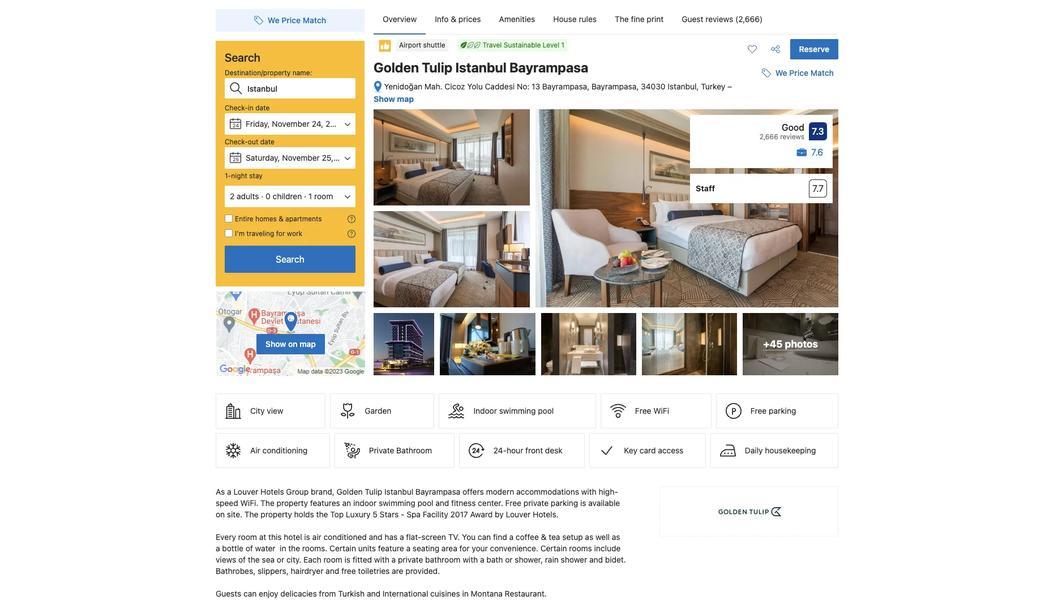 Task type: describe. For each thing, give the bounding box(es) containing it.
1 vertical spatial we price match
[[776, 68, 835, 78]]

guest reviews (2,666)
[[682, 14, 763, 24]]

1 bayrampasa, from the left
[[543, 82, 590, 91]]

november for friday,
[[272, 119, 310, 129]]

search section
[[211, 0, 369, 377]]

2 as from the left
[[612, 533, 621, 542]]

in up center
[[463, 589, 469, 599]]

a down feature
[[392, 555, 396, 565]]

–
[[728, 82, 733, 91]]

free for free wifi
[[636, 406, 652, 416]]

1-
[[225, 172, 231, 180]]

check- for in
[[225, 104, 248, 112]]

private bathroom
[[369, 446, 432, 456]]

the down "features"
[[316, 510, 328, 520]]

2 horizontal spatial with
[[582, 487, 597, 497]]

info & prices
[[435, 14, 481, 24]]

1 horizontal spatial the
[[261, 499, 275, 508]]

out
[[248, 138, 259, 146]]

click to open map view image
[[374, 80, 382, 93]]

0
[[266, 192, 271, 201]]

2023 for saturday, november 25, 2023
[[336, 153, 355, 163]]

1 horizontal spatial private
[[524, 499, 549, 508]]

0 horizontal spatial with
[[374, 555, 390, 565]]

2 horizontal spatial the
[[615, 14, 629, 24]]

no:
[[517, 82, 530, 91]]

(2,666)
[[736, 14, 763, 24]]

garden button
[[330, 394, 435, 429]]

site.
[[227, 510, 243, 520]]

search button
[[225, 246, 356, 273]]

parking inside button
[[769, 406, 797, 416]]

coffee
[[516, 533, 539, 542]]

yenidoğan mah. cicoz yolu caddesi no: 13 bayrampasa, bayrampasa, 34030 istanbul, turkey – show map
[[374, 82, 733, 104]]

sea
[[262, 555, 275, 565]]

reserve
[[800, 44, 830, 54]]

find
[[493, 533, 507, 542]]

2 vertical spatial the
[[245, 510, 259, 520]]

0 vertical spatial istanbul
[[456, 59, 507, 75]]

high-
[[599, 487, 619, 497]]

2 vertical spatial can
[[232, 612, 245, 614]]

swimming inside "as a louver hotels group brand, golden tulip istanbul bayrampasa offers modern accommodations with high- speed wifi. the property features an indoor swimming pool and fitness center. free private parking is available on site. the property holds the top luxury 5 stars - spa facility 2017 award by louver hotels. every room at this hotel is air conditioned and has a flat-screen tv. you can find a coffee & tea setup as well as a bottle of water  in the rooms. certain units feature a seating area for your convenience. certain rooms include views of the sea or city. each room is fitted with a private bathroom with a bath or shower, rain shower and bidet. bathrobes, slippers, hairdryer and free toiletries are provided. guests can enjoy delicacies from turkish and international cuisines in montana restaurant. you can relax in the spastanbul by getting benefit from sauna, spa center and turkish hammam. there"
[[379, 499, 416, 508]]

daily housekeeping button
[[711, 434, 839, 469]]

rated good element
[[696, 121, 805, 134]]

name:
[[293, 69, 312, 77]]

a right 'has'
[[400, 533, 404, 542]]

seating
[[413, 544, 440, 554]]

1 horizontal spatial tulip
[[422, 59, 453, 75]]

at
[[259, 533, 266, 542]]

24-hour front desk button
[[459, 434, 585, 469]]

offers
[[463, 487, 484, 497]]

1 horizontal spatial golden
[[374, 59, 419, 75]]

1 horizontal spatial we
[[776, 68, 788, 78]]

+45
[[764, 338, 783, 350]]

brand,
[[311, 487, 335, 497]]

hotels.
[[533, 510, 559, 520]]

fitted
[[353, 555, 372, 565]]

hotels
[[261, 487, 284, 497]]

the left sea
[[248, 555, 260, 565]]

1 inside button
[[309, 192, 312, 201]]

2 · from the left
[[304, 192, 307, 201]]

adults
[[237, 192, 259, 201]]

1 vertical spatial we price match button
[[758, 63, 839, 83]]

montana
[[471, 589, 503, 599]]

show inside the 'yenidoğan mah. cicoz yolu caddesi no: 13 bayrampasa, bayrampasa, 34030 istanbul, turkey – show map'
[[374, 94, 395, 104]]

provided.
[[406, 567, 440, 576]]

free for free parking
[[751, 406, 767, 416]]

night
[[231, 172, 248, 180]]

0 vertical spatial of
[[246, 544, 253, 554]]

indoor swimming pool
[[474, 406, 554, 416]]

for inside "as a louver hotels group brand, golden tulip istanbul bayrampasa offers modern accommodations with high- speed wifi. the property features an indoor swimming pool and fitness center. free private parking is available on site. the property holds the top luxury 5 stars - spa facility 2017 award by louver hotels. every room at this hotel is air conditioned and has a flat-screen tv. you can find a coffee & tea setup as well as a bottle of water  in the rooms. certain units feature a seating area for your convenience. certain rooms include views of the sea or city. each room is fitted with a private bathroom with a bath or shower, rain shower and bidet. bathrobes, slippers, hairdryer and free toiletries are provided. guests can enjoy delicacies from turkish and international cuisines in montana restaurant. you can relax in the spastanbul by getting benefit from sauna, spa center and turkish hammam. there"
[[460, 544, 470, 554]]

13
[[532, 82, 541, 91]]

reserve button
[[791, 39, 839, 59]]

golden tulip istanbul bayrampasa
[[374, 59, 589, 75]]

7.6
[[812, 147, 824, 158]]

and left free
[[326, 567, 340, 576]]

housekeeping
[[766, 446, 817, 456]]

1 horizontal spatial with
[[463, 555, 478, 565]]

1 horizontal spatial from
[[399, 612, 416, 614]]

and up facility
[[436, 499, 450, 508]]

screen
[[422, 533, 446, 542]]

7.3
[[813, 126, 825, 137]]

tulip inside "as a louver hotels group brand, golden tulip istanbul bayrampasa offers modern accommodations with high- speed wifi. the property features an indoor swimming pool and fitness center. free private parking is available on site. the property holds the top luxury 5 stars - spa facility 2017 award by louver hotels. every room at this hotel is air conditioned and has a flat-screen tv. you can find a coffee & tea setup as well as a bottle of water  in the rooms. certain units feature a seating area for your convenience. certain rooms include views of the sea or city. each room is fitted with a private bathroom with a bath or shower, rain shower and bidet. bathrobes, slippers, hairdryer and free toiletries are provided. guests can enjoy delicacies from turkish and international cuisines in montana restaurant. you can relax in the spastanbul by getting benefit from sauna, spa center and turkish hammam. there"
[[365, 487, 383, 497]]

bathroom
[[426, 555, 461, 565]]

i'm
[[235, 229, 245, 238]]

-
[[401, 510, 405, 520]]

air
[[313, 533, 322, 542]]

hotel
[[284, 533, 302, 542]]

bathrobes,
[[216, 567, 256, 576]]

we inside search section
[[268, 15, 280, 25]]

2 horizontal spatial is
[[581, 499, 587, 508]]

facility
[[423, 510, 449, 520]]

0 horizontal spatial louver
[[234, 487, 259, 497]]

conditioning
[[263, 446, 308, 456]]

0 vertical spatial 1
[[562, 41, 565, 49]]

check-in date
[[225, 104, 270, 112]]

2 adults · 0 children · 1 room
[[230, 192, 333, 201]]

cicoz
[[445, 82, 465, 91]]

scored 7.6 element
[[812, 147, 824, 158]]

0 horizontal spatial from
[[319, 589, 336, 599]]

spa
[[407, 510, 421, 520]]

free wifi button
[[601, 394, 712, 429]]

1 vertical spatial private
[[398, 555, 423, 565]]

7.6 link
[[794, 145, 828, 163]]

friday, november 24, 2023
[[246, 119, 345, 129]]

1 horizontal spatial is
[[345, 555, 351, 565]]

a down flat-
[[407, 544, 411, 554]]

sustainable
[[504, 41, 541, 49]]

1 vertical spatial room
[[238, 533, 257, 542]]

0 horizontal spatial reviews
[[706, 14, 734, 24]]

stars
[[380, 510, 399, 520]]

1 · from the left
[[261, 192, 264, 201]]

1 horizontal spatial turkish
[[501, 612, 528, 614]]

in inside search section
[[248, 104, 254, 112]]

istanbul inside "as a louver hotels group brand, golden tulip istanbul bayrampasa offers modern accommodations with high- speed wifi. the property features an indoor swimming pool and fitness center. free private parking is available on site. the property holds the top luxury 5 stars - spa facility 2017 award by louver hotels. every room at this hotel is air conditioned and has a flat-screen tv. you can find a coffee & tea setup as well as a bottle of water  in the rooms. certain units feature a seating area for your convenience. certain rooms include views of the sea or city. each room is fitted with a private bathroom with a bath or shower, rain shower and bidet. bathrobes, slippers, hairdryer and free toiletries are provided. guests can enjoy delicacies from turkish and international cuisines in montana restaurant. you can relax in the spastanbul by getting benefit from sauna, spa center and turkish hammam. there"
[[385, 487, 414, 497]]

1 vertical spatial of
[[239, 555, 246, 565]]

wifi.
[[241, 499, 259, 508]]

24,
[[312, 119, 324, 129]]

november for saturday,
[[282, 153, 320, 163]]

turkey
[[702, 82, 726, 91]]

in right the relax
[[267, 612, 273, 614]]

view
[[267, 406, 284, 416]]

date for check-in date
[[256, 104, 270, 112]]

1 vertical spatial is
[[304, 533, 310, 542]]

the down enjoy
[[275, 612, 287, 614]]

the up city.
[[289, 544, 300, 554]]

daily
[[746, 446, 764, 456]]

2023 for friday, november 24, 2023
[[326, 119, 345, 129]]

views
[[216, 555, 236, 565]]

key
[[625, 446, 638, 456]]

hammam.
[[530, 612, 566, 614]]

destination/property name:
[[225, 69, 312, 77]]

sauna,
[[418, 612, 442, 614]]

air conditioning
[[250, 446, 308, 456]]

1 vertical spatial you
[[216, 612, 229, 614]]

your
[[472, 544, 488, 554]]

show map button
[[374, 94, 414, 104]]

wifi
[[654, 406, 670, 416]]

valign  initial image
[[378, 39, 392, 53]]

for inside search section
[[276, 229, 285, 238]]

0 vertical spatial can
[[478, 533, 491, 542]]

and down include
[[590, 555, 603, 565]]

0 vertical spatial bayrampasa
[[510, 59, 589, 75]]

0 vertical spatial search
[[225, 51, 261, 64]]

+45 photos link
[[744, 313, 839, 376]]

+45 photos
[[764, 338, 819, 350]]

homes
[[256, 215, 277, 223]]

this
[[269, 533, 282, 542]]

0 vertical spatial by
[[495, 510, 504, 520]]

photos
[[786, 338, 819, 350]]

bottle
[[222, 544, 244, 554]]

match for 'we price match' dropdown button inside the search section
[[303, 15, 326, 25]]

travel sustainable level 1
[[483, 41, 565, 49]]



Task type: vqa. For each thing, say whether or not it's contained in the screenshot.
rightmost or
yes



Task type: locate. For each thing, give the bounding box(es) containing it.
0 vertical spatial turkish
[[338, 589, 365, 599]]

0 vertical spatial check-
[[225, 104, 248, 112]]

room left "at" at the bottom left
[[238, 533, 257, 542]]

house rules link
[[545, 5, 606, 34]]

swimming right indoor
[[500, 406, 536, 416]]

turkish down restaurant.
[[501, 612, 528, 614]]

free inside "as a louver hotels group brand, golden tulip istanbul bayrampasa offers modern accommodations with high- speed wifi. the property features an indoor swimming pool and fitness center. free private parking is available on site. the property holds the top luxury 5 stars - spa facility 2017 award by louver hotels. every room at this hotel is air conditioned and has a flat-screen tv. you can find a coffee & tea setup as well as a bottle of water  in the rooms. certain units feature a seating area for your convenience. certain rooms include views of the sea or city. each room is fitted with a private bathroom with a bath or shower, rain shower and bidet. bathrobes, slippers, hairdryer and free toiletries are provided. guests can enjoy delicacies from turkish and international cuisines in montana restaurant. you can relax in the spastanbul by getting benefit from sauna, spa center and turkish hammam. there"
[[506, 499, 522, 508]]

2 vertical spatial room
[[324, 555, 343, 565]]

louver up coffee
[[506, 510, 531, 520]]

0 vertical spatial 2023
[[326, 119, 345, 129]]

25
[[233, 156, 239, 163]]

and down montana
[[485, 612, 499, 614]]

0 horizontal spatial free
[[506, 499, 522, 508]]

istanbul up the "-"
[[385, 487, 414, 497]]

0 horizontal spatial bayrampasa
[[416, 487, 461, 497]]

show inside search section
[[266, 339, 286, 349]]

well
[[596, 533, 610, 542]]

pool
[[538, 406, 554, 416], [418, 499, 434, 508]]

bath
[[487, 555, 503, 565]]

good 2,666 reviews
[[760, 122, 805, 141]]

1 horizontal spatial map
[[397, 94, 414, 104]]

you down "guests"
[[216, 612, 229, 614]]

by down center.
[[495, 510, 504, 520]]

airport shuttle
[[399, 41, 446, 49]]

map
[[397, 94, 414, 104], [300, 339, 316, 349]]

0 vertical spatial we price match button
[[250, 10, 331, 31]]

the down wifi.
[[245, 510, 259, 520]]

yolu
[[468, 82, 483, 91]]

from up spastanbul
[[319, 589, 336, 599]]

0 vertical spatial from
[[319, 589, 336, 599]]

as
[[586, 533, 594, 542], [612, 533, 621, 542]]

feature
[[378, 544, 404, 554]]

private up provided.
[[398, 555, 423, 565]]

are
[[392, 567, 404, 576]]

you right tv.
[[462, 533, 476, 542]]

we price match button down reserve button
[[758, 63, 839, 83]]

or down convenience.
[[506, 555, 513, 565]]

bayrampasa, right 13
[[543, 82, 590, 91]]

every
[[216, 533, 236, 542]]

1 horizontal spatial or
[[506, 555, 513, 565]]

certain down conditioned
[[330, 544, 356, 554]]

0 horizontal spatial swimming
[[379, 499, 416, 508]]

1 horizontal spatial as
[[612, 533, 621, 542]]

turkish up getting
[[338, 589, 365, 599]]

pool inside button
[[538, 406, 554, 416]]

golden tulip image
[[717, 495, 785, 529]]

0 horizontal spatial by
[[332, 612, 341, 614]]

price for 'we price match' dropdown button inside the search section
[[282, 15, 301, 25]]

city.
[[287, 555, 302, 565]]

1 vertical spatial pool
[[418, 499, 434, 508]]

property
[[277, 499, 308, 508], [261, 510, 292, 520]]

2 vertical spatial &
[[541, 533, 547, 542]]

1 vertical spatial swimming
[[379, 499, 416, 508]]

private bathroom button
[[335, 434, 455, 469]]

0 horizontal spatial as
[[586, 533, 594, 542]]

the fine print
[[615, 14, 664, 24]]

free left wifi
[[636, 406, 652, 416]]

0 horizontal spatial you
[[216, 612, 229, 614]]

flat-
[[406, 533, 422, 542]]

the down hotels
[[261, 499, 275, 508]]

0 horizontal spatial is
[[304, 533, 310, 542]]

saturday, november 25, 2023
[[246, 153, 355, 163]]

and up the units
[[369, 533, 383, 542]]

turkish
[[338, 589, 365, 599], [501, 612, 528, 614]]

golden up yenidoğan
[[374, 59, 419, 75]]

· right children
[[304, 192, 307, 201]]

desk
[[546, 446, 563, 456]]

search down work
[[276, 254, 305, 265]]

parking down accommodations
[[551, 499, 579, 508]]

istanbul up yolu
[[456, 59, 507, 75]]

restaurant.
[[505, 589, 547, 599]]

saturday,
[[246, 153, 280, 163]]

bayrampasa down level
[[510, 59, 589, 75]]

1 horizontal spatial for
[[460, 544, 470, 554]]

1 vertical spatial by
[[332, 612, 341, 614]]

tv.
[[449, 533, 460, 542]]

check-
[[225, 104, 248, 112], [225, 138, 248, 146]]

0 horizontal spatial for
[[276, 229, 285, 238]]

0 horizontal spatial parking
[[551, 499, 579, 508]]

by
[[495, 510, 504, 520], [332, 612, 341, 614]]

1 vertical spatial show
[[266, 339, 286, 349]]

property up this
[[261, 510, 292, 520]]

front
[[526, 446, 543, 456]]

is
[[581, 499, 587, 508], [304, 533, 310, 542], [345, 555, 351, 565]]

& left 'tea'
[[541, 533, 547, 542]]

center
[[460, 612, 483, 614]]

0 vertical spatial match
[[303, 15, 326, 25]]

on inside "as a louver hotels group brand, golden tulip istanbul bayrampasa offers modern accommodations with high- speed wifi. the property features an indoor swimming pool and fitness center. free private parking is available on site. the property holds the top luxury 5 stars - spa facility 2017 award by louver hotels. every room at this hotel is air conditioned and has a flat-screen tv. you can find a coffee & tea setup as well as a bottle of water  in the rooms. certain units feature a seating area for your convenience. certain rooms include views of the sea or city. each room is fitted with a private bathroom with a bath or shower, rain shower and bidet. bathrobes, slippers, hairdryer and free toiletries are provided. guests can enjoy delicacies from turkish and international cuisines in montana restaurant. you can relax in the spastanbul by getting benefit from sauna, spa center and turkish hammam. there"
[[216, 510, 225, 520]]

· left the 0
[[261, 192, 264, 201]]

we price match up the name: at the left
[[268, 15, 326, 25]]

we up good
[[776, 68, 788, 78]]

shower
[[561, 555, 588, 565]]

1 horizontal spatial certain
[[541, 544, 567, 554]]

good
[[782, 122, 805, 133]]

price for bottommost 'we price match' dropdown button
[[790, 68, 809, 78]]

0 horizontal spatial map
[[300, 339, 316, 349]]

parking
[[769, 406, 797, 416], [551, 499, 579, 508]]

card
[[640, 446, 656, 456]]

1 horizontal spatial parking
[[769, 406, 797, 416]]

louver up wifi.
[[234, 487, 259, 497]]

we price match down reserve button
[[776, 68, 835, 78]]

1 vertical spatial property
[[261, 510, 292, 520]]

we'll show you stays where you can have the entire place to yourself image
[[348, 215, 356, 223], [348, 215, 356, 223]]

1 horizontal spatial louver
[[506, 510, 531, 520]]

or right sea
[[277, 555, 285, 565]]

a right 'find'
[[510, 533, 514, 542]]

private up hotels.
[[524, 499, 549, 508]]

1 vertical spatial for
[[460, 544, 470, 554]]

in down this
[[280, 544, 286, 554]]

is left available
[[581, 499, 587, 508]]

0 horizontal spatial match
[[303, 15, 326, 25]]

map inside the 'yenidoğan mah. cicoz yolu caddesi no: 13 bayrampasa, bayrampasa, 34030 istanbul, turkey – show map'
[[397, 94, 414, 104]]

rooms
[[570, 544, 593, 554]]

prices
[[459, 14, 481, 24]]

25,
[[322, 153, 334, 163]]

0 horizontal spatial ·
[[261, 192, 264, 201]]

on inside search section
[[288, 339, 298, 349]]

1 vertical spatial istanbul
[[385, 487, 414, 497]]

as right well
[[612, 533, 621, 542]]

0 vertical spatial reviews
[[706, 14, 734, 24]]

room up 'apartments'
[[314, 192, 333, 201]]

free wifi
[[636, 406, 670, 416]]

1 check- from the top
[[225, 104, 248, 112]]

price inside search section
[[282, 15, 301, 25]]

24-hour front desk
[[494, 446, 563, 456]]

0 horizontal spatial or
[[277, 555, 285, 565]]

available
[[589, 499, 621, 508]]

golden inside "as a louver hotels group brand, golden tulip istanbul bayrampasa offers modern accommodations with high- speed wifi. the property features an indoor swimming pool and fitness center. free private parking is available on site. the property holds the top luxury 5 stars - spa facility 2017 award by louver hotels. every room at this hotel is air conditioned and has a flat-screen tv. you can find a coffee & tea setup as well as a bottle of water  in the rooms. certain units feature a seating area for your convenience. certain rooms include views of the sea or city. each room is fitted with a private bathroom with a bath or shower, rain shower and bidet. bathrobes, slippers, hairdryer and free toiletries are provided. guests can enjoy delicacies from turkish and international cuisines in montana restaurant. you can relax in the spastanbul by getting benefit from sauna, spa center and turkish hammam. there"
[[337, 487, 363, 497]]

free up daily
[[751, 406, 767, 416]]

is left air
[[304, 533, 310, 542]]

tulip up mah.
[[422, 59, 453, 75]]

if you select this option, we'll show you popular business travel features like breakfast, wifi and free parking. image
[[348, 230, 356, 238], [348, 230, 356, 238]]

overview
[[383, 14, 417, 24]]

we price match button
[[250, 10, 331, 31], [758, 63, 839, 83]]

pool inside "as a louver hotels group brand, golden tulip istanbul bayrampasa offers modern accommodations with high- speed wifi. the property features an indoor swimming pool and fitness center. free private parking is available on site. the property holds the top luxury 5 stars - spa facility 2017 award by louver hotels. every room at this hotel is air conditioned and has a flat-screen tv. you can find a coffee & tea setup as well as a bottle of water  in the rooms. certain units feature a seating area for your convenience. certain rooms include views of the sea or city. each room is fitted with a private bathroom with a bath or shower, rain shower and bidet. bathrobes, slippers, hairdryer and free toiletries are provided. guests can enjoy delicacies from turkish and international cuisines in montana restaurant. you can relax in the spastanbul by getting benefit from sauna, spa center and turkish hammam. there"
[[418, 499, 434, 508]]

0 horizontal spatial search
[[225, 51, 261, 64]]

parking inside "as a louver hotels group brand, golden tulip istanbul bayrampasa offers modern accommodations with high- speed wifi. the property features an indoor swimming pool and fitness center. free private parking is available on site. the property holds the top luxury 5 stars - spa facility 2017 award by louver hotels. every room at this hotel is air conditioned and has a flat-screen tv. you can find a coffee & tea setup as well as a bottle of water  in the rooms. certain units feature a seating area for your convenience. certain rooms include views of the sea or city. each room is fitted with a private bathroom with a bath or shower, rain shower and bidet. bathrobes, slippers, hairdryer and free toiletries are provided. guests can enjoy delicacies from turkish and international cuisines in montana restaurant. you can relax in the spastanbul by getting benefit from sauna, spa center and turkish hammam. there"
[[551, 499, 579, 508]]

shuttle
[[424, 41, 446, 49]]

search inside search button
[[276, 254, 305, 265]]

1 horizontal spatial pool
[[538, 406, 554, 416]]

0 vertical spatial map
[[397, 94, 414, 104]]

2017
[[451, 510, 468, 520]]

2 or from the left
[[506, 555, 513, 565]]

november left 24, at the left top of the page
[[272, 119, 310, 129]]

free
[[342, 567, 356, 576]]

1 horizontal spatial &
[[451, 14, 457, 24]]

0 vertical spatial we
[[268, 15, 280, 25]]

istanbul,
[[668, 82, 699, 91]]

we price match button inside search section
[[250, 10, 331, 31]]

& right homes
[[279, 215, 284, 223]]

bayrampasa inside "as a louver hotels group brand, golden tulip istanbul bayrampasa offers modern accommodations with high- speed wifi. the property features an indoor swimming pool and fitness center. free private parking is available on site. the property holds the top luxury 5 stars - spa facility 2017 award by louver hotels. every room at this hotel is air conditioned and has a flat-screen tv. you can find a coffee & tea setup as well as a bottle of water  in the rooms. certain units feature a seating area for your convenience. certain rooms include views of the sea or city. each room is fitted with a private bathroom with a bath or shower, rain shower and bidet. bathrobes, slippers, hairdryer and free toiletries are provided. guests can enjoy delicacies from turkish and international cuisines in montana restaurant. you can relax in the spastanbul by getting benefit from sauna, spa center and turkish hammam. there"
[[416, 487, 461, 497]]

0 horizontal spatial on
[[216, 510, 225, 520]]

getting
[[343, 612, 369, 614]]

swimming inside button
[[500, 406, 536, 416]]

1 horizontal spatial swimming
[[500, 406, 536, 416]]

can left enjoy
[[244, 589, 257, 599]]

1 horizontal spatial show
[[374, 94, 395, 104]]

0 horizontal spatial we price match
[[268, 15, 326, 25]]

1 vertical spatial on
[[216, 510, 225, 520]]

Where are you going? field
[[243, 78, 356, 99]]

room inside button
[[314, 192, 333, 201]]

for
[[276, 229, 285, 238], [460, 544, 470, 554]]

stay
[[249, 172, 263, 180]]

bayrampasa up facility
[[416, 487, 461, 497]]

0 vertical spatial on
[[288, 339, 298, 349]]

0 vertical spatial show
[[374, 94, 395, 104]]

amenities link
[[490, 5, 545, 34]]

24
[[233, 122, 239, 129]]

1 vertical spatial map
[[300, 339, 316, 349]]

0 vertical spatial date
[[256, 104, 270, 112]]

check- down 24
[[225, 138, 248, 146]]

bayrampasa, left the 34030
[[592, 82, 639, 91]]

0 horizontal spatial private
[[398, 555, 423, 565]]

match inside search section
[[303, 15, 326, 25]]

garden
[[365, 406, 392, 416]]

rooms.
[[303, 544, 328, 554]]

entire homes & apartments
[[235, 215, 322, 223]]

tulip up "indoor"
[[365, 487, 383, 497]]

1 right level
[[562, 41, 565, 49]]

bb logo image
[[798, 149, 807, 156]]

1 horizontal spatial bayrampasa
[[510, 59, 589, 75]]

parking up 'daily housekeeping'
[[769, 406, 797, 416]]

we price match button up the name: at the left
[[250, 10, 331, 31]]

indoor
[[354, 499, 377, 508]]

scored 7.3 element
[[810, 122, 828, 141]]

0 horizontal spatial certain
[[330, 544, 356, 554]]

golden up the an
[[337, 487, 363, 497]]

we up destination/property name:
[[268, 15, 280, 25]]

for right area at the left of the page
[[460, 544, 470, 554]]

certain
[[330, 544, 356, 554], [541, 544, 567, 554]]

0 horizontal spatial tulip
[[365, 487, 383, 497]]

1 vertical spatial can
[[244, 589, 257, 599]]

bathroom
[[397, 446, 432, 456]]

2023 right 24, at the left top of the page
[[326, 119, 345, 129]]

area
[[442, 544, 458, 554]]

1 horizontal spatial free
[[636, 406, 652, 416]]

rules
[[579, 14, 597, 24]]

indoor
[[474, 406, 497, 416]]

holds
[[294, 510, 314, 520]]

relax
[[247, 612, 265, 614]]

0 vertical spatial property
[[277, 499, 308, 508]]

by left getting
[[332, 612, 341, 614]]

0 horizontal spatial we
[[268, 15, 280, 25]]

room
[[314, 192, 333, 201], [238, 533, 257, 542], [324, 555, 343, 565]]

1 vertical spatial bayrampasa
[[416, 487, 461, 497]]

0 vertical spatial pool
[[538, 406, 554, 416]]

0 vertical spatial is
[[581, 499, 587, 508]]

reviews inside good 2,666 reviews
[[781, 133, 805, 141]]

for left work
[[276, 229, 285, 238]]

1 vertical spatial &
[[279, 215, 284, 223]]

1 vertical spatial date
[[260, 138, 275, 146]]

shower,
[[515, 555, 543, 565]]

0 horizontal spatial show
[[266, 339, 286, 349]]

scored 7.7 element
[[810, 180, 828, 198]]

delicacies
[[281, 589, 317, 599]]

we price match inside search section
[[268, 15, 326, 25]]

can left the relax
[[232, 612, 245, 614]]

0 vertical spatial we price match
[[268, 15, 326, 25]]

0 horizontal spatial turkish
[[338, 589, 365, 599]]

you
[[462, 533, 476, 542], [216, 612, 229, 614]]

1 horizontal spatial bayrampasa,
[[592, 82, 639, 91]]

as left well
[[586, 533, 594, 542]]

0 horizontal spatial we price match button
[[250, 10, 331, 31]]

0 vertical spatial &
[[451, 14, 457, 24]]

room up free
[[324, 555, 343, 565]]

free parking button
[[717, 394, 839, 429]]

1 vertical spatial tulip
[[365, 487, 383, 497]]

certain down 'tea'
[[541, 544, 567, 554]]

benefit
[[371, 612, 397, 614]]

0 vertical spatial price
[[282, 15, 301, 25]]

features
[[310, 499, 340, 508]]

check- for out
[[225, 138, 248, 146]]

can up your
[[478, 533, 491, 542]]

& inside "as a louver hotels group brand, golden tulip istanbul bayrampasa offers modern accommodations with high- speed wifi. the property features an indoor swimming pool and fitness center. free private parking is available on site. the property holds the top luxury 5 stars - spa facility 2017 award by louver hotels. every room at this hotel is air conditioned and has a flat-screen tv. you can find a coffee & tea setup as well as a bottle of water  in the rooms. certain units feature a seating area for your convenience. certain rooms include views of the sea or city. each room is fitted with a private bathroom with a bath or shower, rain shower and bidet. bathrobes, slippers, hairdryer and free toiletries are provided. guests can enjoy delicacies from turkish and international cuisines in montana restaurant. you can relax in the spastanbul by getting benefit from sauna, spa center and turkish hammam. there"
[[541, 533, 547, 542]]

yenidoğan
[[384, 82, 423, 91]]

a down your
[[480, 555, 485, 565]]

2 check- from the top
[[225, 138, 248, 146]]

0 horizontal spatial bayrampasa,
[[543, 82, 590, 91]]

2 certain from the left
[[541, 544, 567, 554]]

1 certain from the left
[[330, 544, 356, 554]]

1 right children
[[309, 192, 312, 201]]

1 horizontal spatial ·
[[304, 192, 307, 201]]

2 horizontal spatial free
[[751, 406, 767, 416]]

louver
[[234, 487, 259, 497], [506, 510, 531, 520]]

reviews up bb logo
[[781, 133, 805, 141]]

print
[[647, 14, 664, 24]]

as
[[216, 487, 225, 497]]

free
[[636, 406, 652, 416], [751, 406, 767, 416], [506, 499, 522, 508]]

friday,
[[246, 119, 270, 129]]

1 vertical spatial we
[[776, 68, 788, 78]]

november left 25,
[[282, 153, 320, 163]]

0 vertical spatial swimming
[[500, 406, 536, 416]]

price up the name: at the left
[[282, 15, 301, 25]]

cuisines
[[431, 589, 460, 599]]

1 or from the left
[[277, 555, 285, 565]]

0 horizontal spatial 1
[[309, 192, 312, 201]]

1 vertical spatial golden
[[337, 487, 363, 497]]

0 horizontal spatial istanbul
[[385, 487, 414, 497]]

1 horizontal spatial 1
[[562, 41, 565, 49]]

2
[[230, 192, 235, 201]]

date for check-out date
[[260, 138, 275, 146]]

of left 'water'
[[246, 544, 253, 554]]

rain
[[545, 555, 559, 565]]

map inside search section
[[300, 339, 316, 349]]

from down the international
[[399, 612, 416, 614]]

search up destination/property
[[225, 51, 261, 64]]

golden
[[374, 59, 419, 75], [337, 487, 363, 497]]

0 vertical spatial tulip
[[422, 59, 453, 75]]

a down every
[[216, 544, 220, 554]]

property down the group
[[277, 499, 308, 508]]

key card access
[[625, 446, 684, 456]]

1 vertical spatial match
[[811, 68, 835, 78]]

amenities
[[499, 14, 536, 24]]

check- up 24
[[225, 104, 248, 112]]

1 vertical spatial turkish
[[501, 612, 528, 614]]

is up free
[[345, 555, 351, 565]]

match down reserve button
[[811, 68, 835, 78]]

with up toiletries
[[374, 555, 390, 565]]

as a louver hotels group brand, golden tulip istanbul bayrampasa offers modern accommodations with high- speed wifi. the property features an indoor swimming pool and fitness center. free private parking is available on site. the property holds the top luxury 5 stars - spa facility 2017 award by louver hotels. every room at this hotel is air conditioned and has a flat-screen tv. you can find a coffee & tea setup as well as a bottle of water  in the rooms. certain units feature a seating area for your convenience. certain rooms include views of the sea or city. each room is fitted with a private bathroom with a bath or shower, rain shower and bidet. bathrobes, slippers, hairdryer and free toiletries are provided. guests can enjoy delicacies from turkish and international cuisines in montana restaurant. you can relax in the spastanbul by getting benefit from sauna, spa center and turkish hammam. there 
[[216, 487, 629, 614]]

of up bathrobes,
[[239, 555, 246, 565]]

free down the modern
[[506, 499, 522, 508]]

0 vertical spatial you
[[462, 533, 476, 542]]

0 vertical spatial louver
[[234, 487, 259, 497]]

with down your
[[463, 555, 478, 565]]

pool up desk
[[538, 406, 554, 416]]

price down reserve button
[[790, 68, 809, 78]]

1 vertical spatial reviews
[[781, 133, 805, 141]]

match for bottommost 'we price match' dropdown button
[[811, 68, 835, 78]]

1 vertical spatial search
[[276, 254, 305, 265]]

1 as from the left
[[586, 533, 594, 542]]

& inside search section
[[279, 215, 284, 223]]

& right the info
[[451, 14, 457, 24]]

2 bayrampasa, from the left
[[592, 82, 639, 91]]

a right as
[[227, 487, 232, 497]]

pool up facility
[[418, 499, 434, 508]]

and up the benefit in the left bottom of the page
[[367, 589, 381, 599]]

air
[[250, 446, 261, 456]]

with up available
[[582, 487, 597, 497]]

airport
[[399, 41, 422, 49]]

1 vertical spatial 1
[[309, 192, 312, 201]]

the left the fine
[[615, 14, 629, 24]]



